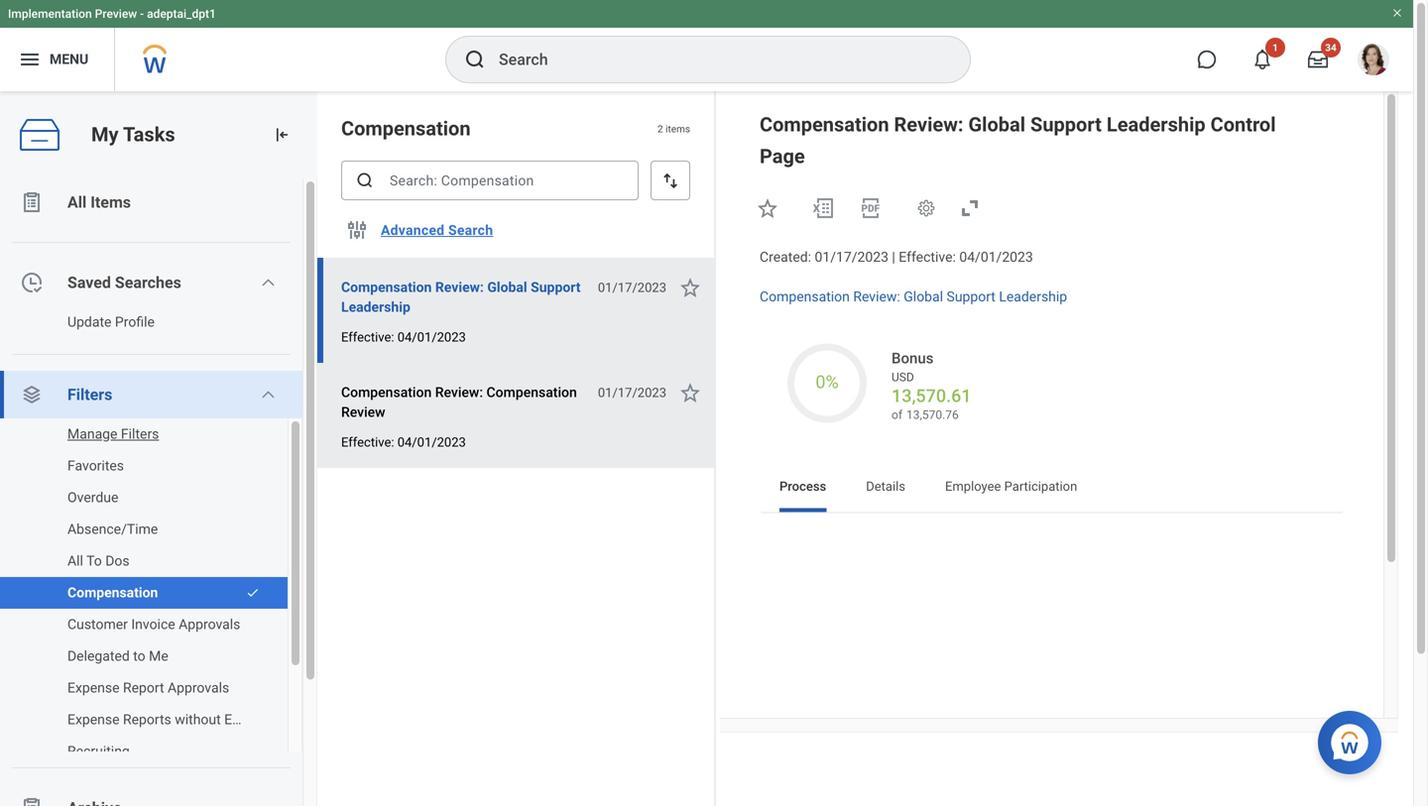 Task type: locate. For each thing, give the bounding box(es) containing it.
list containing 3
[[780, 528, 1324, 726]]

2 vertical spatial 01/17/2023
[[598, 385, 667, 400]]

effective: right |
[[899, 249, 956, 265]]

review: up gear image
[[894, 113, 964, 136]]

absence/time button
[[0, 514, 268, 546]]

04/01/2023 for support
[[398, 330, 466, 345]]

2 all from the top
[[67, 553, 83, 569]]

0 vertical spatial filters
[[67, 385, 112, 404]]

expense reports without exceptions button
[[0, 704, 292, 736]]

compensation button
[[0, 577, 236, 609]]

global down search
[[487, 279, 527, 296]]

1 chevron down image from the top
[[260, 275, 276, 291]]

2 horizontal spatial leadership
[[1107, 113, 1206, 136]]

Search: Compensation text field
[[341, 161, 639, 200]]

0 vertical spatial effective:
[[899, 249, 956, 265]]

effective: down review
[[341, 435, 394, 450]]

tab list containing process
[[760, 465, 1344, 513]]

update profile
[[67, 314, 155, 330]]

bonus usd 13,570.61 of 13,570.76
[[892, 350, 972, 422]]

without
[[175, 712, 221, 728]]

effective:
[[899, 249, 956, 265], [341, 330, 394, 345], [341, 435, 394, 450]]

approvals
[[179, 617, 240, 633], [168, 680, 229, 696]]

1 horizontal spatial filters
[[121, 426, 159, 442]]

menu button
[[0, 28, 114, 91]]

effective: 04/01/2023 down review
[[341, 435, 466, 450]]

fullscreen image
[[958, 196, 982, 220]]

reports
[[123, 712, 171, 728]]

2 chevron down image from the top
[[260, 387, 276, 403]]

1 vertical spatial effective: 04/01/2023
[[341, 435, 466, 450]]

compensation
[[760, 113, 890, 136], [341, 117, 471, 140], [341, 279, 432, 296], [760, 288, 850, 305], [341, 384, 432, 401], [487, 384, 577, 401], [67, 585, 158, 601]]

filters up favorites button
[[121, 426, 159, 442]]

expense for expense report approvals
[[67, 680, 120, 696]]

1 vertical spatial all
[[67, 553, 83, 569]]

all inside button
[[67, 193, 87, 212]]

1 effective: 04/01/2023 from the top
[[341, 330, 466, 345]]

details
[[866, 479, 906, 494]]

3
[[966, 671, 989, 718]]

list containing all items
[[0, 179, 317, 807]]

update profile button
[[0, 307, 283, 338]]

filters button
[[0, 371, 303, 419]]

compensation review: compensation review
[[341, 384, 577, 421]]

advanced
[[381, 222, 445, 238]]

compensation review: global support leadership down search
[[341, 279, 581, 315]]

all for all to dos
[[67, 553, 83, 569]]

2 vertical spatial effective:
[[341, 435, 394, 450]]

view printable version (pdf) image
[[859, 196, 883, 220]]

all to dos
[[67, 553, 130, 569]]

expense for expense reports without exceptions
[[67, 712, 120, 728]]

leadership
[[1107, 113, 1206, 136], [999, 288, 1068, 305], [341, 299, 411, 315]]

0 vertical spatial approvals
[[179, 617, 240, 633]]

employee
[[946, 479, 1001, 494]]

review: down compensation review: global support leadership 'button'
[[435, 384, 483, 401]]

filters up manage
[[67, 385, 112, 404]]

-
[[140, 7, 144, 21]]

review: down search
[[435, 279, 484, 296]]

0 vertical spatial chevron down image
[[260, 275, 276, 291]]

0 vertical spatial effective: 04/01/2023
[[341, 330, 466, 345]]

sort image
[[661, 171, 681, 190]]

effective: up review
[[341, 330, 394, 345]]

clock check image
[[20, 271, 44, 295]]

review: inside "link"
[[854, 288, 901, 305]]

1 all from the top
[[67, 193, 87, 212]]

global down created: 01/17/2023 | effective: 04/01/2023
[[904, 288, 944, 305]]

0 vertical spatial expense
[[67, 680, 120, 696]]

1 horizontal spatial global
[[904, 288, 944, 305]]

to
[[133, 648, 146, 665]]

1 vertical spatial approvals
[[168, 680, 229, 696]]

chevron down image
[[260, 275, 276, 291], [260, 387, 276, 403]]

global inside compensation review: global support leadership
[[487, 279, 527, 296]]

overdue button
[[0, 482, 268, 514]]

1 vertical spatial chevron down image
[[260, 387, 276, 403]]

compensation inside compensation review: global support leadership control page
[[760, 113, 890, 136]]

filters
[[67, 385, 112, 404], [121, 426, 159, 442]]

1 vertical spatial 01/17/2023
[[598, 280, 667, 295]]

1 horizontal spatial support
[[947, 288, 996, 305]]

0 horizontal spatial support
[[531, 279, 581, 296]]

notifications large image
[[1253, 50, 1273, 69]]

star image for compensation review: compensation review
[[679, 381, 702, 405]]

star image
[[756, 196, 780, 220], [679, 276, 702, 300], [679, 381, 702, 405]]

global inside "link"
[[904, 288, 944, 305]]

search image
[[463, 48, 487, 71]]

preview
[[95, 7, 137, 21]]

chevron down image inside filters dropdown button
[[260, 387, 276, 403]]

04/01/2023 down compensation review: global support leadership 'button'
[[398, 330, 466, 345]]

0 vertical spatial 04/01/2023
[[960, 249, 1034, 265]]

2 expense from the top
[[67, 712, 120, 728]]

2 horizontal spatial support
[[1031, 113, 1102, 136]]

1 horizontal spatial leadership
[[999, 288, 1068, 305]]

34 button
[[1297, 38, 1341, 81]]

page
[[760, 145, 805, 168]]

all to dos button
[[0, 546, 268, 577]]

update
[[67, 314, 112, 330]]

expense
[[67, 680, 120, 696], [67, 712, 120, 728]]

implementation
[[8, 7, 92, 21]]

2 vertical spatial 04/01/2023
[[398, 435, 466, 450]]

global up the fullscreen icon
[[969, 113, 1026, 136]]

expense up recruiting
[[67, 712, 120, 728]]

exceptions
[[224, 712, 292, 728]]

3 list item
[[966, 671, 989, 718]]

customer
[[67, 617, 128, 633]]

0 horizontal spatial global
[[487, 279, 527, 296]]

approvals up without
[[168, 680, 229, 696]]

support
[[1031, 113, 1102, 136], [531, 279, 581, 296], [947, 288, 996, 305]]

1 vertical spatial 04/01/2023
[[398, 330, 466, 345]]

justify image
[[18, 48, 42, 71]]

usd
[[892, 371, 915, 384]]

tab list
[[760, 465, 1344, 513]]

0 horizontal spatial filters
[[67, 385, 112, 404]]

review: down |
[[854, 288, 901, 305]]

leadership inside "link"
[[999, 288, 1068, 305]]

effective: 04/01/2023 down compensation review: global support leadership 'button'
[[341, 330, 466, 345]]

advanced search button
[[373, 210, 501, 250]]

1 vertical spatial effective:
[[341, 330, 394, 345]]

1 vertical spatial star image
[[679, 276, 702, 300]]

0 list item
[[1115, 671, 1138, 718]]

filters inside 'button'
[[121, 426, 159, 442]]

approvals right invoice
[[179, 617, 240, 633]]

saved searches
[[67, 273, 181, 292]]

compensation review: global support leadership
[[341, 279, 581, 315], [760, 288, 1068, 305]]

perspective image
[[20, 383, 44, 407]]

approvals inside 'button'
[[179, 617, 240, 633]]

2 horizontal spatial global
[[969, 113, 1026, 136]]

expense report approvals button
[[0, 673, 268, 704]]

1
[[1273, 42, 1279, 54]]

expense down delegated
[[67, 680, 120, 696]]

delegated
[[67, 648, 130, 665]]

list containing manage filters
[[0, 419, 303, 768]]

manage
[[67, 426, 118, 442]]

04/01/2023
[[960, 249, 1034, 265], [398, 330, 466, 345], [398, 435, 466, 450]]

04/01/2023 down the fullscreen icon
[[960, 249, 1034, 265]]

review:
[[894, 113, 964, 136], [435, 279, 484, 296], [854, 288, 901, 305], [435, 384, 483, 401]]

0 horizontal spatial leadership
[[341, 299, 411, 315]]

all left to
[[67, 553, 83, 569]]

2 vertical spatial star image
[[679, 381, 702, 405]]

leadership inside compensation review: global support leadership control page
[[1107, 113, 1206, 136]]

1 expense from the top
[[67, 680, 120, 696]]

compensation review: global support leadership down created: 01/17/2023 | effective: 04/01/2023
[[760, 288, 1068, 305]]

all inside "button"
[[67, 553, 83, 569]]

compensation inside list
[[67, 585, 158, 601]]

04/01/2023 down the compensation review: compensation review
[[398, 435, 466, 450]]

clipboard image
[[20, 797, 44, 807]]

saved
[[67, 273, 111, 292]]

recruiting
[[67, 744, 130, 760]]

effective: 04/01/2023 for compensation review: global support leadership
[[341, 330, 466, 345]]

items
[[666, 123, 691, 135]]

all
[[67, 193, 87, 212], [67, 553, 83, 569]]

my
[[91, 123, 119, 146]]

leadership inside compensation review: global support leadership
[[341, 299, 411, 315]]

configure image
[[345, 218, 369, 242]]

process
[[780, 479, 827, 494]]

absence/time
[[67, 521, 158, 538]]

0 horizontal spatial compensation review: global support leadership
[[341, 279, 581, 315]]

invoice
[[131, 617, 175, 633]]

approvals inside button
[[168, 680, 229, 696]]

1 vertical spatial expense
[[67, 712, 120, 728]]

2 effective: 04/01/2023 from the top
[[341, 435, 466, 450]]

all left items
[[67, 193, 87, 212]]

1 vertical spatial filters
[[121, 426, 159, 442]]

effective: 04/01/2023 for compensation review: compensation review
[[341, 435, 466, 450]]

global
[[969, 113, 1026, 136], [487, 279, 527, 296], [904, 288, 944, 305]]

menu
[[50, 51, 89, 68]]

star image for compensation review: global support leadership
[[679, 276, 702, 300]]

dos
[[105, 553, 130, 569]]

0 vertical spatial all
[[67, 193, 87, 212]]

list
[[0, 179, 317, 807], [0, 419, 303, 768], [780, 528, 1324, 726]]

01/17/2023
[[815, 249, 889, 265], [598, 280, 667, 295], [598, 385, 667, 400]]



Task type: describe. For each thing, give the bounding box(es) containing it.
34
[[1326, 42, 1337, 54]]

delegated to me button
[[0, 641, 268, 673]]

approvals for customer invoice approvals
[[179, 617, 240, 633]]

chevron down image for filters
[[260, 387, 276, 403]]

1 button
[[1241, 38, 1286, 81]]

bonus
[[892, 350, 934, 367]]

export to excel image
[[812, 196, 835, 220]]

review: inside the compensation review: compensation review
[[435, 384, 483, 401]]

compensation review: global support leadership link
[[760, 285, 1068, 305]]

13,570.76
[[907, 408, 959, 422]]

effective: for compensation review: compensation review
[[341, 435, 394, 450]]

gear image
[[917, 198, 937, 218]]

overdue
[[67, 490, 118, 506]]

favorites button
[[0, 450, 268, 482]]

2 items
[[658, 123, 691, 135]]

Search Workday  search field
[[499, 38, 930, 81]]

close environment banner image
[[1392, 7, 1404, 19]]

control
[[1211, 113, 1276, 136]]

0
[[1115, 671, 1138, 718]]

global inside compensation review: global support leadership control page
[[969, 113, 1026, 136]]

filters inside dropdown button
[[67, 385, 112, 404]]

support inside 'button'
[[531, 279, 581, 296]]

compensation review: global support leadership control page
[[760, 113, 1276, 168]]

list inside my tasks element
[[0, 419, 303, 768]]

implementation preview -   adeptai_dpt1
[[8, 7, 216, 21]]

advanced search
[[381, 222, 493, 238]]

effective: for compensation review: global support leadership
[[341, 330, 394, 345]]

01/17/2023 for compensation review: global support leadership
[[598, 280, 667, 295]]

|
[[892, 249, 896, 265]]

all items button
[[0, 179, 303, 226]]

favorites
[[67, 458, 124, 474]]

customer invoice approvals button
[[0, 609, 268, 641]]

searches
[[115, 273, 181, 292]]

participation
[[1005, 479, 1078, 494]]

review
[[341, 404, 386, 421]]

of
[[892, 408, 903, 422]]

employee participation
[[946, 479, 1078, 494]]

profile logan mcneil image
[[1358, 44, 1390, 79]]

0 vertical spatial 01/17/2023
[[815, 249, 889, 265]]

approvals for expense report approvals
[[168, 680, 229, 696]]

search
[[448, 222, 493, 238]]

my tasks
[[91, 123, 175, 146]]

items
[[91, 193, 131, 212]]

04/01/2023 for review
[[398, 435, 466, 450]]

saved searches button
[[0, 259, 303, 307]]

item list element
[[317, 91, 716, 807]]

manage filters
[[67, 426, 159, 442]]

to
[[86, 553, 102, 569]]

transformation import image
[[272, 125, 292, 145]]

search image
[[355, 171, 375, 190]]

created:
[[760, 249, 812, 265]]

profile
[[115, 314, 155, 330]]

review: inside compensation review: global support leadership control page
[[894, 113, 964, 136]]

tasks
[[123, 123, 175, 146]]

delegated to me
[[67, 648, 168, 665]]

adeptai_dpt1
[[147, 7, 216, 21]]

all for all items
[[67, 193, 87, 212]]

recruiting button
[[0, 736, 268, 768]]

13,570.61
[[892, 386, 972, 407]]

0 vertical spatial star image
[[756, 196, 780, 220]]

clipboard image
[[20, 190, 44, 214]]

compensation review: global support leadership inside 'button'
[[341, 279, 581, 315]]

report
[[123, 680, 164, 696]]

compensation inside "link"
[[760, 288, 850, 305]]

support inside compensation review: global support leadership control page
[[1031, 113, 1102, 136]]

expense report approvals
[[67, 680, 229, 696]]

menu banner
[[0, 0, 1414, 91]]

check image
[[246, 586, 260, 600]]

0%
[[816, 372, 839, 393]]

compensation review: compensation review button
[[341, 381, 587, 425]]

0 group
[[1115, 671, 1138, 718]]

1 horizontal spatial compensation review: global support leadership
[[760, 288, 1068, 305]]

customer invoice approvals
[[67, 617, 240, 633]]

all items
[[67, 193, 131, 212]]

chevron down image for saved searches
[[260, 275, 276, 291]]

compensation inside compensation review: global support leadership
[[341, 279, 432, 296]]

me
[[149, 648, 168, 665]]

expense reports without exceptions
[[67, 712, 292, 728]]

review: inside compensation review: global support leadership
[[435, 279, 484, 296]]

3 group
[[966, 671, 989, 718]]

01/17/2023 for compensation review: compensation review
[[598, 385, 667, 400]]

2
[[658, 123, 663, 135]]

my tasks element
[[0, 91, 317, 807]]

inbox large image
[[1309, 50, 1328, 69]]

support inside "link"
[[947, 288, 996, 305]]

manage filters button
[[0, 419, 268, 450]]

compensation review: global support leadership button
[[341, 276, 587, 319]]

created: 01/17/2023 | effective: 04/01/2023
[[760, 249, 1034, 265]]



Task type: vqa. For each thing, say whether or not it's contained in the screenshot.
1st Expense from the top
yes



